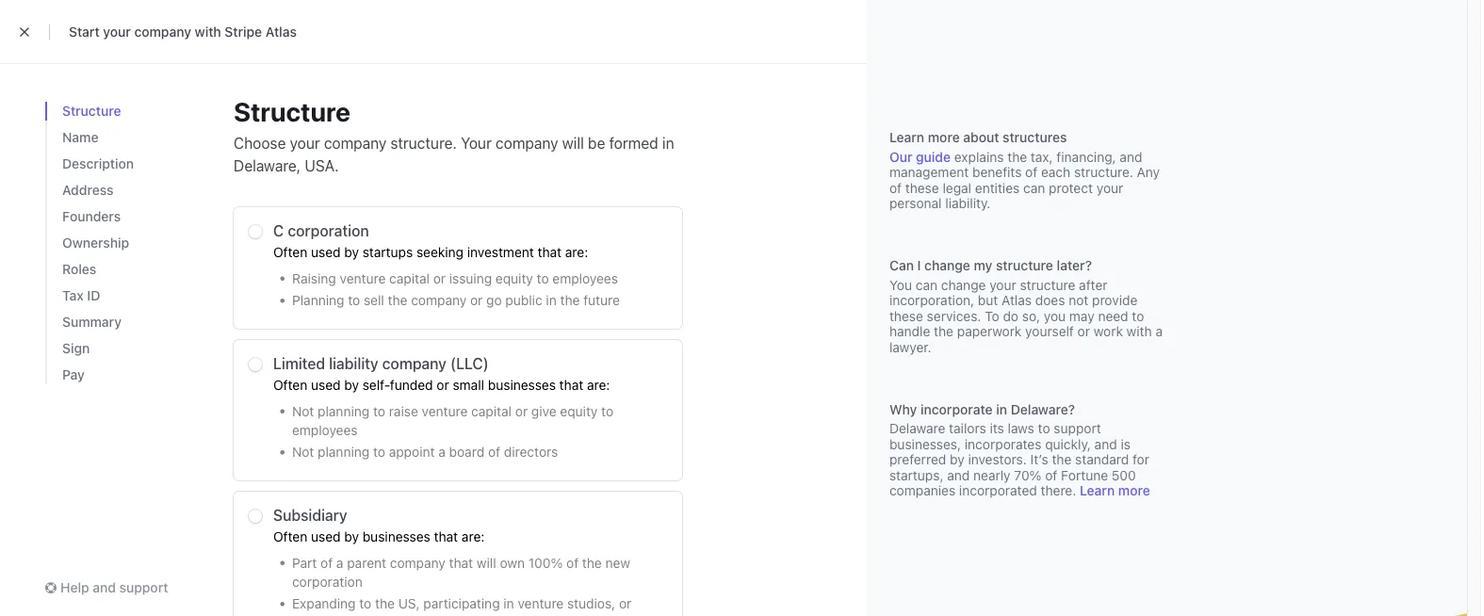 Task type: locate. For each thing, give the bounding box(es) containing it.
0 horizontal spatial can
[[916, 277, 938, 293]]

1 vertical spatial not
[[292, 444, 314, 460]]

not down limited on the left bottom of page
[[292, 403, 314, 419]]

are: down future
[[587, 378, 610, 393]]

for
[[1133, 452, 1150, 467]]

corporation inside part of a parent company that will own 100% of the new corporation expanding to the us, participating in venture studios, or spinoff projects
[[292, 574, 363, 590]]

planning down self-
[[318, 403, 370, 419]]

can down i
[[916, 277, 938, 293]]

capital inside raising venture capital or issuing equity to employees planning to sell the company or go public in the future
[[389, 271, 430, 286]]

not
[[292, 403, 314, 419], [292, 444, 314, 460]]

1 horizontal spatial a
[[438, 444, 446, 460]]

structure
[[234, 96, 351, 127]]

1 vertical spatial venture
[[422, 403, 468, 419]]

used down limited on the left bottom of page
[[311, 378, 341, 393]]

often down "c"
[[273, 245, 307, 260]]

explains the tax, financing, and management benefits of each structure. any of these legal entities can protect your personal liability.
[[890, 149, 1160, 211]]

1 vertical spatial structure.
[[1074, 164, 1134, 180]]

1 vertical spatial learn
[[1080, 483, 1115, 499]]

these
[[905, 180, 939, 196], [890, 308, 923, 324]]

used down subsidiary
[[311, 529, 341, 545]]

more down "for"
[[1119, 483, 1150, 499]]

equity inside raising venture capital or issuing equity to employees planning to sell the company or go public in the future
[[496, 271, 533, 286]]

2 vertical spatial a
[[336, 555, 343, 571]]

1 horizontal spatial will
[[562, 134, 584, 152]]

that down future
[[559, 378, 584, 393]]

1 horizontal spatial capital
[[471, 403, 512, 419]]

1 horizontal spatial structure.
[[1074, 164, 1134, 180]]

in inside structure choose your company structure. your company will be formed in delaware, usa.
[[662, 134, 674, 152]]

businesses up parent
[[363, 529, 431, 545]]

by down tailors
[[950, 452, 965, 467]]

management
[[890, 164, 969, 180]]

and
[[1120, 149, 1143, 164], [1095, 436, 1117, 452], [947, 467, 970, 483], [93, 580, 116, 596]]

0 vertical spatial learn
[[890, 130, 925, 145]]

can down 'tax,'
[[1023, 180, 1045, 196]]

employees down limited on the left bottom of page
[[292, 422, 358, 438]]

1 horizontal spatial can
[[1023, 180, 1045, 196]]

often for c
[[273, 245, 307, 260]]

quickly,
[[1045, 436, 1091, 452]]

in right formed
[[662, 134, 674, 152]]

1 horizontal spatial businesses
[[488, 378, 556, 393]]

can inside can i change my structure later? you can change your structure after incorporation, but atlas does not provide these services. to do so, you may need to handle the paperwork yourself or work with a lawyer.
[[916, 277, 938, 293]]

but
[[978, 293, 998, 308]]

a left parent
[[336, 555, 343, 571]]

that
[[538, 245, 562, 260], [559, 378, 584, 393], [434, 529, 458, 545], [449, 555, 473, 571]]

1 vertical spatial atlas
[[1002, 293, 1032, 308]]

1 vertical spatial employees
[[292, 422, 358, 438]]

are: up part of a parent company that will own 100% of the new corporation expanding to the us, participating in venture studios, or spinoff projects
[[462, 529, 485, 545]]

change down my
[[941, 277, 986, 293]]

venture up sell
[[340, 271, 386, 286]]

or left small
[[437, 378, 449, 393]]

not planning to raise venture capital or give equity to employees not planning to appoint a board of directors
[[292, 403, 614, 460]]

support down delaware?
[[1054, 421, 1101, 436]]

0 horizontal spatial businesses
[[363, 529, 431, 545]]

a inside not planning to raise venture capital or give equity to employees not planning to appoint a board of directors
[[438, 444, 446, 460]]

of left each
[[1026, 164, 1038, 180]]

2 often from the top
[[273, 378, 307, 393]]

help and support link
[[45, 579, 168, 597]]

learn for learn more about structures
[[890, 130, 925, 145]]

1 vertical spatial these
[[890, 308, 923, 324]]

2 planning from the top
[[318, 444, 370, 460]]

0 vertical spatial often
[[273, 245, 307, 260]]

with left "stripe"
[[195, 24, 221, 40]]

startups
[[363, 245, 413, 260]]

learn for learn more
[[1080, 483, 1115, 499]]

and left nearly
[[947, 467, 970, 483]]

businesses up give
[[488, 378, 556, 393]]

1 horizontal spatial more
[[1119, 483, 1150, 499]]

employees up future
[[553, 271, 618, 286]]

1 vertical spatial more
[[1119, 483, 1150, 499]]

employees inside not planning to raise venture capital or give equity to employees not planning to appoint a board of directors
[[292, 422, 358, 438]]

to
[[985, 308, 1000, 324]]

can inside "explains the tax, financing, and management benefits of each structure. any of these legal entities can protect your personal liability."
[[1023, 180, 1045, 196]]

incorporates
[[965, 436, 1042, 452]]

company down issuing
[[411, 293, 467, 308]]

0 vertical spatial not
[[292, 403, 314, 419]]

0 horizontal spatial structure.
[[391, 134, 457, 152]]

after
[[1079, 277, 1108, 293]]

1 vertical spatial will
[[477, 555, 496, 571]]

will left own
[[477, 555, 496, 571]]

70%
[[1014, 467, 1042, 483]]

1 vertical spatial businesses
[[363, 529, 431, 545]]

1 horizontal spatial employees
[[553, 271, 618, 286]]

these up lawyer.
[[890, 308, 923, 324]]

these inside "explains the tax, financing, and management benefits of each structure. any of these legal entities can protect your personal liability."
[[905, 180, 939, 196]]

and right financing,
[[1120, 149, 1143, 164]]

by
[[344, 245, 359, 260], [344, 378, 359, 393], [950, 452, 965, 467], [344, 529, 359, 545]]

participating
[[424, 596, 500, 612]]

0 vertical spatial will
[[562, 134, 584, 152]]

1 horizontal spatial learn
[[1080, 483, 1115, 499]]

0 vertical spatial change
[[925, 258, 971, 273]]

board
[[449, 444, 485, 460]]

not up subsidiary
[[292, 444, 314, 460]]

by left startups on the left of page
[[344, 245, 359, 260]]

the down incorporation,
[[934, 324, 954, 339]]

company up the us,
[[390, 555, 446, 571]]

formed
[[609, 134, 658, 152]]

corporation up the expanding at bottom left
[[292, 574, 363, 590]]

0 horizontal spatial venture
[[340, 271, 386, 286]]

projects
[[338, 615, 387, 616]]

2 horizontal spatial a
[[1156, 324, 1163, 339]]

services.
[[927, 308, 981, 324]]

1 vertical spatial used
[[311, 378, 341, 393]]

the left the us,
[[375, 596, 395, 612]]

financing,
[[1057, 149, 1116, 164]]

0 horizontal spatial will
[[477, 555, 496, 571]]

learn up our
[[890, 130, 925, 145]]

support right help
[[119, 580, 168, 596]]

1 vertical spatial corporation
[[292, 574, 363, 590]]

raise
[[389, 403, 418, 419]]

of right board
[[488, 444, 500, 460]]

company inside raising venture capital or issuing equity to employees planning to sell the company or go public in the future
[[411, 293, 467, 308]]

1 horizontal spatial venture
[[422, 403, 468, 419]]

and left is
[[1095, 436, 1117, 452]]

will
[[562, 134, 584, 152], [477, 555, 496, 571]]

1 vertical spatial a
[[438, 444, 446, 460]]

venture down often used by self-funded or small businesses that are:
[[422, 403, 468, 419]]

tailors
[[949, 421, 986, 436]]

0 vertical spatial capital
[[389, 271, 430, 286]]

0 vertical spatial atlas
[[266, 24, 297, 40]]

1 horizontal spatial with
[[1127, 324, 1152, 339]]

0 vertical spatial support
[[1054, 421, 1101, 436]]

0 vertical spatial a
[[1156, 324, 1163, 339]]

so,
[[1022, 308, 1040, 324]]

structure. inside structure choose your company structure. your company will be formed in delaware, usa.
[[391, 134, 457, 152]]

0 horizontal spatial equity
[[496, 271, 533, 286]]

more
[[928, 130, 960, 145], [1119, 483, 1150, 499]]

spinoff
[[292, 615, 334, 616]]

are:
[[565, 245, 588, 260], [587, 378, 610, 393], [462, 529, 485, 545]]

2 horizontal spatial venture
[[518, 596, 564, 612]]

a inside can i change my structure later? you can change your structure after incorporation, but atlas does not provide these services. to do so, you may need to handle the paperwork yourself or work with a lawyer.
[[1156, 324, 1163, 339]]

a right need
[[1156, 324, 1163, 339]]

structure right my
[[996, 258, 1054, 273]]

equity up the public
[[496, 271, 533, 286]]

0 vertical spatial more
[[928, 130, 960, 145]]

choose
[[234, 134, 286, 152]]

2 vertical spatial venture
[[518, 596, 564, 612]]

1 planning from the top
[[318, 403, 370, 419]]

will left be
[[562, 134, 584, 152]]

0 vertical spatial used
[[311, 245, 341, 260]]

1 vertical spatial often
[[273, 378, 307, 393]]

by up parent
[[344, 529, 359, 545]]

1 often from the top
[[273, 245, 307, 260]]

handle
[[890, 324, 931, 339]]

used down the c corporation
[[311, 245, 341, 260]]

0 horizontal spatial a
[[336, 555, 343, 571]]

change right i
[[925, 258, 971, 273]]

structure.
[[391, 134, 457, 152], [1074, 164, 1134, 180]]

often down subsidiary
[[273, 529, 307, 545]]

equity right give
[[560, 403, 598, 419]]

are: up future
[[565, 245, 588, 260]]

planning left the appoint
[[318, 444, 370, 460]]

0 vertical spatial these
[[905, 180, 939, 196]]

0 vertical spatial planning
[[318, 403, 370, 419]]

more for learn more
[[1119, 483, 1150, 499]]

in right the public
[[546, 293, 557, 308]]

1 horizontal spatial support
[[1054, 421, 1101, 436]]

equity
[[496, 271, 533, 286], [560, 403, 598, 419]]

1 horizontal spatial equity
[[560, 403, 598, 419]]

1 vertical spatial can
[[916, 277, 938, 293]]

1 not from the top
[[292, 403, 314, 419]]

investors.
[[968, 452, 1027, 467]]

legal
[[943, 180, 972, 196]]

or inside not planning to raise venture capital or give equity to employees not planning to appoint a board of directors
[[515, 403, 528, 419]]

1 vertical spatial with
[[1127, 324, 1152, 339]]

corporation up raising
[[288, 222, 369, 240]]

work
[[1094, 324, 1123, 339]]

part
[[292, 555, 317, 571]]

that up "participating"
[[449, 555, 473, 571]]

structure. left any at the top right of page
[[1074, 164, 1134, 180]]

atlas inside can i change my structure later? you can change your structure after incorporation, but atlas does not provide these services. to do so, you may need to handle the paperwork yourself or work with a lawyer.
[[1002, 293, 1032, 308]]

0 vertical spatial structure.
[[391, 134, 457, 152]]

0 horizontal spatial atlas
[[266, 24, 297, 40]]

0 vertical spatial can
[[1023, 180, 1045, 196]]

company right start
[[134, 24, 191, 40]]

company inside part of a parent company that will own 100% of the new corporation expanding to the us, participating in venture studios, or spinoff projects
[[390, 555, 446, 571]]

1 vertical spatial change
[[941, 277, 986, 293]]

your inside can i change my structure later? you can change your structure after incorporation, but atlas does not provide these services. to do so, you may need to handle the paperwork yourself or work with a lawyer.
[[990, 277, 1017, 293]]

a
[[1156, 324, 1163, 339], [438, 444, 446, 460], [336, 555, 343, 571]]

to
[[537, 271, 549, 286], [348, 293, 360, 308], [1132, 308, 1144, 324], [373, 403, 385, 419], [601, 403, 614, 419], [1038, 421, 1050, 436], [373, 444, 385, 460], [359, 596, 372, 612]]

structure choose your company structure. your company will be formed in delaware, usa.
[[234, 96, 674, 175]]

or left the work
[[1078, 324, 1090, 339]]

0 horizontal spatial employees
[[292, 422, 358, 438]]

can
[[1023, 180, 1045, 196], [916, 277, 938, 293]]

0 vertical spatial with
[[195, 24, 221, 40]]

support inside delaware tailors its laws to support businesses, incorporates quickly, and is preferred by investors. it's the standard for startups, and nearly 70% of fortune 500 companies incorporated there.
[[1054, 421, 1101, 436]]

0 horizontal spatial with
[[195, 24, 221, 40]]

in inside part of a parent company that will own 100% of the new corporation expanding to the us, participating in venture studios, or spinoff projects
[[504, 596, 514, 612]]

planning
[[292, 293, 344, 308]]

2 vertical spatial often
[[273, 529, 307, 545]]

often for limited
[[273, 378, 307, 393]]

0 vertical spatial structure
[[996, 258, 1054, 273]]

0 horizontal spatial capital
[[389, 271, 430, 286]]

your down my
[[990, 277, 1017, 293]]

these down our guide link
[[905, 180, 939, 196]]

your down financing,
[[1097, 180, 1124, 196]]

and right help
[[93, 580, 116, 596]]

or left give
[[515, 403, 528, 419]]

a left board
[[438, 444, 446, 460]]

atlas
[[266, 24, 297, 40], [1002, 293, 1032, 308]]

2 used from the top
[[311, 378, 341, 393]]

protect
[[1049, 180, 1093, 196]]

learn down "standard"
[[1080, 483, 1115, 499]]

0 vertical spatial are:
[[565, 245, 588, 260]]

by for c corporation
[[344, 245, 359, 260]]

0 vertical spatial venture
[[340, 271, 386, 286]]

atlas right but
[[1002, 293, 1032, 308]]

1 horizontal spatial atlas
[[1002, 293, 1032, 308]]

by for subsidiary
[[344, 529, 359, 545]]

the right 'it's'
[[1052, 452, 1072, 467]]

often
[[273, 245, 307, 260], [273, 378, 307, 393], [273, 529, 307, 545]]

0 horizontal spatial support
[[119, 580, 168, 596]]

businesses,
[[890, 436, 961, 452]]

of right 100%
[[566, 555, 579, 571]]

1 used from the top
[[311, 245, 341, 260]]

1 vertical spatial capital
[[471, 403, 512, 419]]

0 horizontal spatial learn
[[890, 130, 925, 145]]

0 horizontal spatial more
[[928, 130, 960, 145]]

you
[[890, 277, 912, 293]]

may
[[1070, 308, 1095, 324]]

to right give
[[601, 403, 614, 419]]

guide
[[916, 149, 951, 164]]

atlas right "stripe"
[[266, 24, 297, 40]]

of down our
[[890, 180, 902, 196]]

self-
[[363, 378, 390, 393]]

go
[[486, 293, 502, 308]]

capital down often used by startups seeking investment that are:
[[389, 271, 430, 286]]

or right 'studios,'
[[619, 596, 632, 612]]

2 vertical spatial used
[[311, 529, 341, 545]]

venture down 100%
[[518, 596, 564, 612]]

1 vertical spatial planning
[[318, 444, 370, 460]]

to right need
[[1132, 308, 1144, 324]]

0 vertical spatial employees
[[553, 271, 618, 286]]

the left 'tax,'
[[1008, 149, 1027, 164]]

corporation
[[288, 222, 369, 240], [292, 574, 363, 590]]

in down own
[[504, 596, 514, 612]]

support
[[1054, 421, 1101, 436], [119, 580, 168, 596]]

entities
[[975, 180, 1020, 196]]

with right the work
[[1127, 324, 1152, 339]]

i
[[918, 258, 921, 273]]

structure up you
[[1020, 277, 1076, 293]]

0 vertical spatial equity
[[496, 271, 533, 286]]

of inside not planning to raise venture capital or give equity to employees not planning to appoint a board of directors
[[488, 444, 500, 460]]

more up guide
[[928, 130, 960, 145]]

issuing
[[449, 271, 492, 286]]

structures
[[1003, 130, 1067, 145]]

your right start
[[103, 24, 131, 40]]

often down limited on the left bottom of page
[[273, 378, 307, 393]]

and inside "explains the tax, financing, and management benefits of each structure. any of these legal entities can protect your personal liability."
[[1120, 149, 1143, 164]]

venture inside part of a parent company that will own 100% of the new corporation expanding to the us, participating in venture studios, or spinoff projects
[[518, 596, 564, 612]]

learn more
[[1080, 483, 1150, 499]]

1 vertical spatial equity
[[560, 403, 598, 419]]

to down delaware?
[[1038, 421, 1050, 436]]

used for liability
[[311, 378, 341, 393]]

your up usa.
[[290, 134, 320, 152]]

liability.
[[946, 196, 991, 211]]

of right part
[[320, 555, 333, 571]]

to up projects
[[359, 596, 372, 612]]



Task type: describe. For each thing, give the bounding box(es) containing it.
incorporation,
[[890, 293, 975, 308]]

c corporation
[[273, 222, 369, 240]]

used for corporation
[[311, 245, 341, 260]]

by inside delaware tailors its laws to support businesses, incorporates quickly, and is preferred by investors. it's the standard for startups, and nearly 70% of fortune 500 companies incorporated there.
[[950, 452, 965, 467]]

there.
[[1041, 483, 1077, 499]]

venture inside not planning to raise venture capital or give equity to employees not planning to appoint a board of directors
[[422, 403, 468, 419]]

why incorporate in delaware?
[[890, 401, 1075, 417]]

to inside delaware tailors its laws to support businesses, incorporates quickly, and is preferred by investors. it's the standard for startups, and nearly 70% of fortune 500 companies incorporated there.
[[1038, 421, 1050, 436]]

employees inside raising venture capital or issuing equity to employees planning to sell the company or go public in the future
[[553, 271, 618, 286]]

seeking
[[417, 245, 464, 260]]

expanding
[[292, 596, 356, 612]]

often used by startups seeking investment that are:
[[273, 245, 588, 260]]

help and support
[[60, 580, 168, 596]]

3 used from the top
[[311, 529, 341, 545]]

nearly
[[974, 467, 1011, 483]]

your
[[461, 134, 492, 152]]

companies
[[890, 483, 956, 499]]

start
[[69, 24, 100, 40]]

appoint
[[389, 444, 435, 460]]

my
[[974, 258, 993, 273]]

benefits
[[973, 164, 1022, 180]]

can
[[890, 258, 914, 273]]

laws
[[1008, 421, 1035, 436]]

directors
[[504, 444, 558, 460]]

more for learn more about structures
[[928, 130, 960, 145]]

personal
[[890, 196, 942, 211]]

lawyer.
[[890, 339, 932, 355]]

learn more link
[[1080, 483, 1150, 499]]

of inside delaware tailors its laws to support businesses, incorporates quickly, and is preferred by investors. it's the standard for startups, and nearly 70% of fortune 500 companies incorporated there.
[[1045, 467, 1058, 483]]

our guide
[[890, 149, 951, 164]]

to left raise
[[373, 403, 385, 419]]

standard
[[1075, 452, 1129, 467]]

its
[[990, 421, 1004, 436]]

(llc)
[[450, 355, 489, 373]]

help
[[60, 580, 89, 596]]

raising
[[292, 271, 336, 286]]

500
[[1112, 467, 1136, 483]]

start your company with stripe atlas
[[69, 24, 297, 40]]

0 vertical spatial businesses
[[488, 378, 556, 393]]

parent
[[347, 555, 386, 571]]

stripe
[[225, 24, 262, 40]]

be
[[588, 134, 605, 152]]

delaware tailors its laws to support businesses, incorporates quickly, and is preferred by investors. it's the standard for startups, and nearly 70% of fortune 500 companies incorporated there.
[[890, 421, 1150, 499]]

to up the public
[[537, 271, 549, 286]]

1 vertical spatial support
[[119, 580, 168, 596]]

incorporate
[[921, 401, 993, 417]]

often used by businesses that are:
[[273, 529, 485, 545]]

will inside part of a parent company that will own 100% of the new corporation expanding to the us, participating in venture studios, or spinoff projects
[[477, 555, 496, 571]]

1 vertical spatial structure
[[1020, 277, 1076, 293]]

the inside can i change my structure later? you can change your structure after incorporation, but atlas does not provide these services. to do so, you may need to handle the paperwork yourself or work with a lawyer.
[[934, 324, 954, 339]]

each
[[1041, 164, 1071, 180]]

often used by self-funded or small businesses that are:
[[273, 378, 610, 393]]

can i change my structure later? you can change your structure after incorporation, but atlas does not provide these services. to do so, you may need to handle the paperwork yourself or work with a lawyer.
[[890, 258, 1163, 355]]

to left the appoint
[[373, 444, 385, 460]]

the left future
[[560, 293, 580, 308]]

by for limited liability company (llc)
[[344, 378, 359, 393]]

preferred
[[890, 452, 946, 467]]

funded
[[390, 378, 433, 393]]

company up usa.
[[324, 134, 387, 152]]

to inside can i change my structure later? you can change your structure after incorporation, but atlas does not provide these services. to do so, you may need to handle the paperwork yourself or work with a lawyer.
[[1132, 308, 1144, 324]]

incorporated
[[959, 483, 1037, 499]]

3 often from the top
[[273, 529, 307, 545]]

later?
[[1057, 258, 1092, 273]]

tax,
[[1031, 149, 1053, 164]]

your inside structure choose your company structure. your company will be formed in delaware, usa.
[[290, 134, 320, 152]]

with inside can i change my structure later? you can change your structure after incorporation, but atlas does not provide these services. to do so, you may need to handle the paperwork yourself or work with a lawyer.
[[1127, 324, 1152, 339]]

or inside can i change my structure later? you can change your structure after incorporation, but atlas does not provide these services. to do so, you may need to handle the paperwork yourself or work with a lawyer.
[[1078, 324, 1090, 339]]

future
[[584, 293, 620, 308]]

will inside structure choose your company structure. your company will be formed in delaware, usa.
[[562, 134, 584, 152]]

2 vertical spatial are:
[[462, 529, 485, 545]]

need
[[1098, 308, 1129, 324]]

or inside part of a parent company that will own 100% of the new corporation expanding to the us, participating in venture studios, or spinoff projects
[[619, 596, 632, 612]]

public
[[506, 293, 542, 308]]

is
[[1121, 436, 1131, 452]]

part of a parent company that will own 100% of the new corporation expanding to the us, participating in venture studios, or spinoff projects
[[292, 555, 632, 616]]

our guide link
[[890, 149, 951, 164]]

liability
[[329, 355, 379, 373]]

capital inside not planning to raise venture capital or give equity to employees not planning to appoint a board of directors
[[471, 403, 512, 419]]

investment
[[467, 245, 534, 260]]

to inside part of a parent company that will own 100% of the new corporation expanding to the us, participating in venture studios, or spinoff projects
[[359, 596, 372, 612]]

paperwork
[[957, 324, 1022, 339]]

that up part of a parent company that will own 100% of the new corporation expanding to the us, participating in venture studios, or spinoff projects
[[434, 529, 458, 545]]

us,
[[398, 596, 420, 612]]

any
[[1137, 164, 1160, 180]]

1 vertical spatial are:
[[587, 378, 610, 393]]

the right sell
[[388, 293, 408, 308]]

why
[[890, 401, 917, 417]]

to left sell
[[348, 293, 360, 308]]

our
[[890, 149, 913, 164]]

structure. inside "explains the tax, financing, and management benefits of each structure. any of these legal entities can protect your personal liability."
[[1074, 164, 1134, 180]]

or down seeking
[[433, 271, 446, 286]]

do
[[1003, 308, 1019, 324]]

the left 'new' on the left bottom of the page
[[582, 555, 602, 571]]

about
[[964, 130, 999, 145]]

delaware,
[[234, 157, 301, 175]]

not
[[1069, 293, 1089, 308]]

venture inside raising venture capital or issuing equity to employees planning to sell the company or go public in the future
[[340, 271, 386, 286]]

these inside can i change my structure later? you can change your structure after incorporation, but atlas does not provide these services. to do so, you may need to handle the paperwork yourself or work with a lawyer.
[[890, 308, 923, 324]]

sell
[[364, 293, 384, 308]]

100%
[[529, 555, 563, 571]]

give
[[531, 403, 557, 419]]

the inside delaware tailors its laws to support businesses, incorporates quickly, and is preferred by investors. it's the standard for startups, and nearly 70% of fortune 500 companies incorporated there.
[[1052, 452, 1072, 467]]

equity inside not planning to raise venture capital or give equity to employees not planning to appoint a board of directors
[[560, 403, 598, 419]]

own
[[500, 555, 525, 571]]

learn more about structures
[[890, 130, 1067, 145]]

in up its
[[996, 401, 1007, 417]]

fortune
[[1061, 467, 1108, 483]]

company up funded
[[382, 355, 447, 373]]

usa.
[[305, 157, 339, 175]]

0 vertical spatial corporation
[[288, 222, 369, 240]]

new
[[606, 555, 631, 571]]

or left go
[[470, 293, 483, 308]]

startups,
[[890, 467, 944, 483]]

2 not from the top
[[292, 444, 314, 460]]

the inside "explains the tax, financing, and management benefits of each structure. any of these legal entities can protect your personal liability."
[[1008, 149, 1027, 164]]

limited
[[273, 355, 325, 373]]

in inside raising venture capital or issuing equity to employees planning to sell the company or go public in the future
[[546, 293, 557, 308]]

limited liability company (llc)
[[273, 355, 489, 373]]

that inside part of a parent company that will own 100% of the new corporation expanding to the us, participating in venture studios, or spinoff projects
[[449, 555, 473, 571]]

company right your
[[496, 134, 558, 152]]

small
[[453, 378, 484, 393]]

a inside part of a parent company that will own 100% of the new corporation expanding to the us, participating in venture studios, or spinoff projects
[[336, 555, 343, 571]]

your inside "explains the tax, financing, and management benefits of each structure. any of these legal entities can protect your personal liability."
[[1097, 180, 1124, 196]]

studios,
[[567, 596, 616, 612]]

raising venture capital or issuing equity to employees planning to sell the company or go public in the future
[[292, 271, 620, 308]]

that right investment
[[538, 245, 562, 260]]



Task type: vqa. For each thing, say whether or not it's contained in the screenshot.


